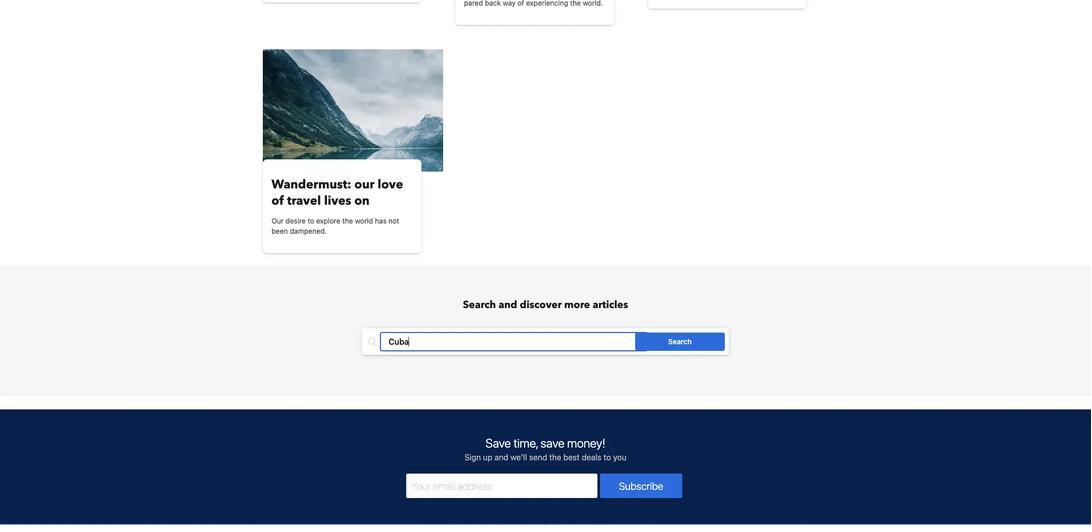Task type: describe. For each thing, give the bounding box(es) containing it.
our
[[272, 217, 284, 225]]

search for search and discover more articles
[[463, 298, 496, 312]]

best
[[564, 453, 580, 463]]

sign
[[465, 453, 481, 463]]

subscribe button
[[601, 474, 683, 499]]

explore
[[316, 217, 341, 225]]

Your email address email field
[[407, 474, 598, 499]]

has
[[375, 217, 387, 225]]

our desire to explore the world has not been dampened.
[[272, 217, 400, 236]]

wandermust:
[[272, 176, 352, 193]]

love
[[378, 176, 404, 193]]

been
[[272, 227, 288, 236]]

to inside save time, save money! sign up and we'll send the best deals to you
[[604, 453, 612, 463]]

save
[[486, 436, 511, 451]]

0 vertical spatial and
[[499, 298, 518, 312]]

articles
[[593, 298, 629, 312]]

and inside save time, save money! sign up and we'll send the best deals to you
[[495, 453, 509, 463]]

search for search
[[669, 338, 692, 346]]

more
[[565, 298, 591, 312]]

you
[[614, 453, 627, 463]]



Task type: locate. For each thing, give the bounding box(es) containing it.
the
[[343, 217, 353, 225], [550, 453, 562, 463]]

Try a destination, a category, etc text field
[[381, 333, 648, 351]]

we'll
[[511, 453, 527, 463]]

dampened.
[[290, 227, 327, 236]]

0 horizontal spatial search
[[463, 298, 496, 312]]

wandermust: our love of travel lives on link
[[272, 176, 413, 209]]

1 vertical spatial the
[[550, 453, 562, 463]]

of
[[272, 192, 284, 209]]

to
[[308, 217, 315, 225], [604, 453, 612, 463]]

search and discover more articles
[[463, 298, 629, 312]]

0 vertical spatial to
[[308, 217, 315, 225]]

travel
[[287, 192, 321, 209]]

save time, save money! sign up and we'll send the best deals to you
[[465, 436, 627, 463]]

lives
[[324, 192, 352, 209]]

search inside button
[[669, 338, 692, 346]]

subscribe
[[620, 480, 664, 492]]

0 horizontal spatial the
[[343, 217, 353, 225]]

time,
[[514, 436, 538, 451]]

0 vertical spatial search
[[463, 298, 496, 312]]

1 horizontal spatial search
[[669, 338, 692, 346]]

and right up
[[495, 453, 509, 463]]

search
[[463, 298, 496, 312], [669, 338, 692, 346]]

the left world on the left top of page
[[343, 217, 353, 225]]

1 horizontal spatial to
[[604, 453, 612, 463]]

0 vertical spatial the
[[343, 217, 353, 225]]

on
[[355, 192, 370, 209]]

money!
[[568, 436, 606, 451]]

send
[[530, 453, 548, 463]]

1 vertical spatial and
[[495, 453, 509, 463]]

the inside save time, save money! sign up and we'll send the best deals to you
[[550, 453, 562, 463]]

to left you
[[604, 453, 612, 463]]

our
[[355, 176, 375, 193]]

the down the save
[[550, 453, 562, 463]]

not
[[389, 217, 400, 225]]

1 horizontal spatial the
[[550, 453, 562, 463]]

discover
[[520, 298, 562, 312]]

the inside the our desire to explore the world has not been dampened.
[[343, 217, 353, 225]]

search button
[[636, 333, 725, 351]]

and left "discover"
[[499, 298, 518, 312]]

and
[[499, 298, 518, 312], [495, 453, 509, 463]]

1 vertical spatial search
[[669, 338, 692, 346]]

wandermust: our love of travel lives on
[[272, 176, 404, 209]]

0 horizontal spatial to
[[308, 217, 315, 225]]

desire
[[286, 217, 306, 225]]

save
[[541, 436, 565, 451]]

save time, save money! footer
[[0, 409, 1092, 526]]

to up dampened.
[[308, 217, 315, 225]]

up
[[483, 453, 493, 463]]

deals
[[582, 453, 602, 463]]

to inside the our desire to explore the world has not been dampened.
[[308, 217, 315, 225]]

1 vertical spatial to
[[604, 453, 612, 463]]

world
[[355, 217, 373, 225]]



Task type: vqa. For each thing, say whether or not it's contained in the screenshot.
things in the the Cagliari 9 things to do
no



